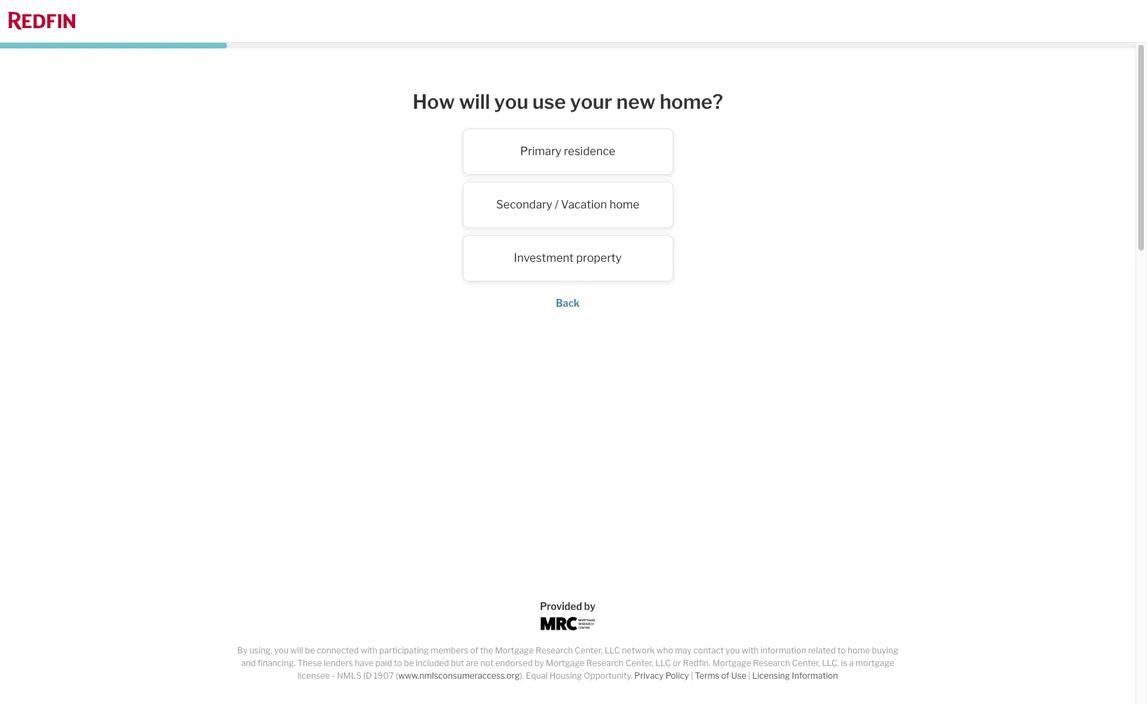 Task type: vqa. For each thing, say whether or not it's contained in the screenshot.
by within By using, you will be connected with participating members of the Mortgage Research Center, LLC network who may contact you with information related to home buying and financing. These lenders have paid to be included but are not endorsed by Mortgage Research Center, LLC or Redfin. Mortgage Research Center, LLC. is a mortgage licensee - NMLS ID 1907 (
yes



Task type: describe. For each thing, give the bounding box(es) containing it.
terms
[[695, 671, 720, 681]]

and
[[241, 658, 256, 669]]

home inside option group
[[610, 198, 640, 211]]

are
[[466, 658, 479, 669]]

by inside by using, you will be connected with participating members of the mortgage research center, llc network who may contact you with information related to home buying and financing. these lenders have paid to be included but are not endorsed by mortgage research center, llc or redfin. mortgage research center, llc. is a mortgage licensee - nmls id 1907 (
[[535, 658, 544, 669]]

you for will
[[494, 90, 529, 114]]

licensing information link
[[752, 671, 838, 681]]

0 vertical spatial by
[[584, 601, 596, 613]]

2 horizontal spatial mortgage
[[713, 658, 751, 669]]

1 with from the left
[[361, 646, 378, 656]]

lenders
[[324, 658, 353, 669]]

2 with from the left
[[742, 646, 759, 656]]

back button
[[556, 297, 580, 309]]

primary
[[520, 144, 562, 158]]

primary residence
[[520, 144, 616, 158]]

/
[[555, 198, 559, 211]]

will inside by using, you will be connected with participating members of the mortgage research center, llc network who may contact you with information related to home buying and financing. these lenders have paid to be included but are not endorsed by mortgage research center, llc or redfin. mortgage research center, llc. is a mortgage licensee - nmls id 1907 (
[[290, 646, 303, 656]]

you for using,
[[274, 646, 289, 656]]

is
[[841, 658, 848, 669]]

the
[[480, 646, 493, 656]]

2 horizontal spatial research
[[753, 658, 790, 669]]

who
[[657, 646, 673, 656]]

included
[[416, 658, 449, 669]]

your
[[570, 90, 613, 114]]

by using, you will be connected with participating members of the mortgage research center, llc network who may contact you with information related to home buying and financing. these lenders have paid to be included but are not endorsed by mortgage research center, llc or redfin. mortgage research center, llc. is a mortgage licensee - nmls id 1907 (
[[237, 646, 899, 681]]

these
[[297, 658, 322, 669]]

terms of use link
[[695, 671, 747, 681]]

1 | from the left
[[691, 671, 693, 681]]

2 | from the left
[[748, 671, 751, 681]]

0 horizontal spatial be
[[305, 646, 315, 656]]

mortgage
[[856, 658, 895, 669]]

www.nmlsconsumeraccess.org link
[[398, 671, 520, 681]]

or
[[673, 658, 681, 669]]

llc.
[[822, 658, 839, 669]]

connected
[[317, 646, 359, 656]]

mortgage research center image
[[541, 617, 595, 631]]

id
[[363, 671, 372, 681]]

privacy policy link
[[635, 671, 689, 681]]

licensee
[[298, 671, 330, 681]]

network
[[622, 646, 655, 656]]

endorsed
[[495, 658, 533, 669]]

2 horizontal spatial center,
[[792, 658, 820, 669]]

contact
[[694, 646, 724, 656]]

back
[[556, 297, 580, 309]]

0 horizontal spatial center,
[[575, 646, 603, 656]]

1907
[[374, 671, 394, 681]]

1 horizontal spatial llc
[[656, 658, 671, 669]]

using,
[[249, 646, 272, 656]]

participating
[[379, 646, 429, 656]]

investment property
[[514, 251, 622, 265]]

vacation
[[561, 198, 607, 211]]

www.nmlsconsumeraccess.org
[[398, 671, 520, 681]]



Task type: locate. For each thing, give the bounding box(es) containing it.
related
[[808, 646, 836, 656]]

1 vertical spatial home
[[848, 646, 870, 656]]

provided
[[540, 601, 582, 613]]

housing
[[550, 671, 582, 681]]

redfin.
[[683, 658, 711, 669]]

1 horizontal spatial by
[[584, 601, 596, 613]]

by
[[237, 646, 248, 656]]

how will you use your new home? option group
[[287, 128, 849, 281]]

new home?
[[617, 90, 723, 114]]

but
[[451, 658, 464, 669]]

research up opportunity. in the right of the page
[[587, 658, 624, 669]]

1 horizontal spatial of
[[721, 671, 730, 681]]

may
[[675, 646, 692, 656]]

1 vertical spatial of
[[721, 671, 730, 681]]

be
[[305, 646, 315, 656], [404, 658, 414, 669]]

1 vertical spatial llc
[[656, 658, 671, 669]]

llc
[[605, 646, 620, 656], [656, 658, 671, 669]]

paid
[[376, 658, 392, 669]]

mortgage
[[495, 646, 534, 656], [546, 658, 585, 669], [713, 658, 751, 669]]

research
[[536, 646, 573, 656], [587, 658, 624, 669], [753, 658, 790, 669]]

how will you use your new home?
[[413, 90, 723, 114]]

will right how
[[459, 90, 490, 114]]

with up use
[[742, 646, 759, 656]]

1 horizontal spatial research
[[587, 658, 624, 669]]

1 vertical spatial be
[[404, 658, 414, 669]]

of inside by using, you will be connected with participating members of the mortgage research center, llc network who may contact you with information related to home buying and financing. these lenders have paid to be included but are not endorsed by mortgage research center, llc or redfin. mortgage research center, llc. is a mortgage licensee - nmls id 1907 (
[[470, 646, 478, 656]]

1 vertical spatial will
[[290, 646, 303, 656]]

have
[[355, 658, 374, 669]]

| right use
[[748, 671, 751, 681]]

0 horizontal spatial research
[[536, 646, 573, 656]]

2 horizontal spatial you
[[726, 646, 740, 656]]

of left use
[[721, 671, 730, 681]]

property
[[576, 251, 622, 265]]

1 horizontal spatial be
[[404, 658, 414, 669]]

by
[[584, 601, 596, 613], [535, 658, 544, 669]]

privacy
[[635, 671, 664, 681]]

|
[[691, 671, 693, 681], [748, 671, 751, 681]]

with
[[361, 646, 378, 656], [742, 646, 759, 656]]

of for members
[[470, 646, 478, 656]]

use
[[533, 90, 566, 114]]

of for terms
[[721, 671, 730, 681]]

1 horizontal spatial center,
[[626, 658, 654, 669]]

0 horizontal spatial to
[[394, 658, 402, 669]]

0 vertical spatial home
[[610, 198, 640, 211]]

1 horizontal spatial with
[[742, 646, 759, 656]]

-
[[332, 671, 335, 681]]

0 vertical spatial to
[[838, 646, 846, 656]]

to
[[838, 646, 846, 656], [394, 658, 402, 669]]

mortgage up use
[[713, 658, 751, 669]]

1 horizontal spatial you
[[494, 90, 529, 114]]

1 horizontal spatial |
[[748, 671, 751, 681]]

you up financing. on the bottom
[[274, 646, 289, 656]]

0 horizontal spatial will
[[290, 646, 303, 656]]

center,
[[575, 646, 603, 656], [626, 658, 654, 669], [792, 658, 820, 669]]

research up licensing
[[753, 658, 790, 669]]

residence
[[564, 144, 616, 158]]

policy
[[666, 671, 689, 681]]

by up mortgage research center image
[[584, 601, 596, 613]]

you right contact
[[726, 646, 740, 656]]

investment
[[514, 251, 574, 265]]

information
[[761, 646, 806, 656]]

you
[[494, 90, 529, 114], [274, 646, 289, 656], [726, 646, 740, 656]]

www.nmlsconsumeraccess.org ). equal housing opportunity. privacy policy | terms of use | licensing information
[[398, 671, 838, 681]]

1 horizontal spatial will
[[459, 90, 490, 114]]

center, down network
[[626, 658, 654, 669]]

to up "is"
[[838, 646, 846, 656]]

(
[[396, 671, 398, 681]]

).
[[520, 671, 524, 681]]

of
[[470, 646, 478, 656], [721, 671, 730, 681]]

you left use
[[494, 90, 529, 114]]

0 horizontal spatial of
[[470, 646, 478, 656]]

0 vertical spatial will
[[459, 90, 490, 114]]

how
[[413, 90, 455, 114]]

not
[[480, 658, 494, 669]]

0 horizontal spatial llc
[[605, 646, 620, 656]]

of left the the
[[470, 646, 478, 656]]

home
[[610, 198, 640, 211], [848, 646, 870, 656]]

will up the "these"
[[290, 646, 303, 656]]

members
[[431, 646, 469, 656]]

llc up opportunity. in the right of the page
[[605, 646, 620, 656]]

home up a
[[848, 646, 870, 656]]

home right vacation
[[610, 198, 640, 211]]

0 vertical spatial of
[[470, 646, 478, 656]]

a
[[849, 658, 854, 669]]

1 vertical spatial to
[[394, 658, 402, 669]]

0 horizontal spatial |
[[691, 671, 693, 681]]

0 horizontal spatial mortgage
[[495, 646, 534, 656]]

with up the have
[[361, 646, 378, 656]]

information
[[792, 671, 838, 681]]

secondary / vacation home
[[496, 198, 640, 211]]

0 horizontal spatial with
[[361, 646, 378, 656]]

1 horizontal spatial mortgage
[[546, 658, 585, 669]]

mortgage up housing on the bottom of the page
[[546, 658, 585, 669]]

1 vertical spatial by
[[535, 658, 544, 669]]

nmls
[[337, 671, 362, 681]]

| down redfin. at the bottom right of the page
[[691, 671, 693, 681]]

0 vertical spatial llc
[[605, 646, 620, 656]]

opportunity.
[[584, 671, 633, 681]]

center, up the "information"
[[792, 658, 820, 669]]

center, up opportunity. in the right of the page
[[575, 646, 603, 656]]

home inside by using, you will be connected with participating members of the mortgage research center, llc network who may contact you with information related to home buying and financing. these lenders have paid to be included but are not endorsed by mortgage research center, llc or redfin. mortgage research center, llc. is a mortgage licensee - nmls id 1907 (
[[848, 646, 870, 656]]

provided by
[[540, 601, 596, 613]]

secondary
[[496, 198, 552, 211]]

mortgage up endorsed
[[495, 646, 534, 656]]

buying
[[872, 646, 899, 656]]

financing.
[[258, 658, 296, 669]]

llc up privacy policy link
[[656, 658, 671, 669]]

research up housing on the bottom of the page
[[536, 646, 573, 656]]

0 vertical spatial be
[[305, 646, 315, 656]]

1 horizontal spatial home
[[848, 646, 870, 656]]

1 horizontal spatial to
[[838, 646, 846, 656]]

0 horizontal spatial home
[[610, 198, 640, 211]]

0 horizontal spatial by
[[535, 658, 544, 669]]

be up the "these"
[[305, 646, 315, 656]]

by up equal
[[535, 658, 544, 669]]

be down participating
[[404, 658, 414, 669]]

equal
[[526, 671, 548, 681]]

licensing
[[752, 671, 790, 681]]

0 horizontal spatial you
[[274, 646, 289, 656]]

will
[[459, 90, 490, 114], [290, 646, 303, 656]]

to up (
[[394, 658, 402, 669]]

use
[[731, 671, 747, 681]]



